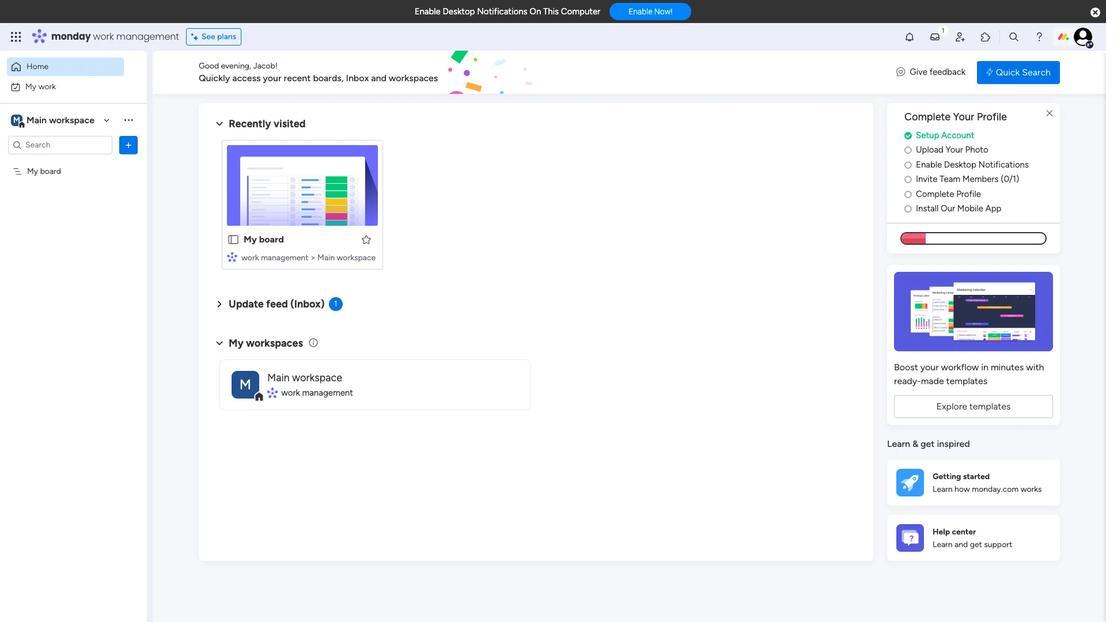 Task type: locate. For each thing, give the bounding box(es) containing it.
home
[[27, 62, 49, 71]]

and down center
[[955, 540, 968, 550]]

2 vertical spatial management
[[302, 388, 353, 398]]

your
[[954, 111, 975, 123], [946, 145, 964, 155]]

upload
[[916, 145, 944, 155]]

public board image
[[227, 233, 240, 246]]

board right "public board" icon
[[259, 234, 284, 245]]

get
[[921, 439, 935, 449], [970, 540, 983, 550]]

explore templates button
[[895, 395, 1054, 418]]

my right "close my workspaces" image
[[229, 337, 244, 350]]

1 vertical spatial and
[[955, 540, 968, 550]]

see
[[202, 32, 215, 42]]

upload your photo
[[916, 145, 989, 155]]

your down account
[[946, 145, 964, 155]]

workspace selection element
[[11, 113, 96, 128]]

main
[[27, 114, 47, 125], [318, 253, 335, 263], [267, 372, 290, 384]]

help image
[[1034, 31, 1046, 43]]

0 horizontal spatial board
[[40, 166, 61, 176]]

0 vertical spatial workspaces
[[389, 73, 438, 84]]

workspaces down update feed (inbox)
[[246, 337, 303, 350]]

my down search in workspace field
[[27, 166, 38, 176]]

1 vertical spatial my board
[[244, 234, 284, 245]]

my board down search in workspace field
[[27, 166, 61, 176]]

0 horizontal spatial m
[[13, 115, 20, 125]]

work right workspace image
[[281, 388, 300, 398]]

2 vertical spatial learn
[[933, 540, 953, 550]]

my
[[25, 82, 36, 91], [27, 166, 38, 176], [244, 234, 257, 245], [229, 337, 244, 350]]

1 vertical spatial your
[[946, 145, 964, 155]]

circle o image inside upload your photo link
[[905, 146, 912, 155]]

complete inside complete profile link
[[916, 189, 955, 199]]

1 vertical spatial get
[[970, 540, 983, 550]]

learn inside help center learn and get support
[[933, 540, 953, 550]]

m for workspace icon
[[13, 115, 20, 125]]

2 horizontal spatial main
[[318, 253, 335, 263]]

learn & get inspired
[[888, 439, 971, 449]]

started
[[964, 472, 990, 482]]

notifications
[[477, 6, 528, 17], [979, 160, 1029, 170]]

learn inside getting started learn how monday.com works
[[933, 485, 953, 495]]

workspace options image
[[123, 114, 134, 126]]

notifications for enable desktop notifications
[[979, 160, 1029, 170]]

0 vertical spatial get
[[921, 439, 935, 449]]

m
[[13, 115, 20, 125], [240, 376, 251, 393]]

circle o image for complete
[[905, 190, 912, 199]]

1 horizontal spatial notifications
[[979, 160, 1029, 170]]

0 vertical spatial main
[[27, 114, 47, 125]]

workspace up work management
[[292, 372, 342, 384]]

monday work management
[[51, 30, 179, 43]]

in
[[982, 362, 989, 373]]

templates
[[947, 376, 988, 387], [970, 401, 1011, 412]]

0 horizontal spatial desktop
[[443, 6, 475, 17]]

v2 bolt switch image
[[987, 66, 994, 79]]

main workspace up work management
[[267, 372, 342, 384]]

learn
[[888, 439, 911, 449], [933, 485, 953, 495], [933, 540, 953, 550]]

install our mobile app
[[916, 204, 1002, 214]]

access
[[232, 73, 261, 84]]

0 vertical spatial notifications
[[477, 6, 528, 17]]

work down home
[[38, 82, 56, 91]]

0 vertical spatial my board
[[27, 166, 61, 176]]

1 horizontal spatial your
[[921, 362, 939, 373]]

your inside 'boost your workflow in minutes with ready-made templates'
[[921, 362, 939, 373]]

2 horizontal spatial enable
[[916, 160, 943, 170]]

2 vertical spatial main
[[267, 372, 290, 384]]

1 horizontal spatial get
[[970, 540, 983, 550]]

my down home
[[25, 82, 36, 91]]

inbox
[[346, 73, 369, 84]]

desktop inside 'enable desktop notifications' link
[[945, 160, 977, 170]]

enable for enable now!
[[629, 7, 653, 16]]

computer
[[561, 6, 601, 17]]

1 horizontal spatial and
[[955, 540, 968, 550]]

1 vertical spatial workspace
[[337, 253, 376, 263]]

enable now! button
[[610, 3, 692, 20]]

recently visited
[[229, 118, 306, 130]]

0 horizontal spatial and
[[371, 73, 387, 84]]

1 vertical spatial profile
[[957, 189, 982, 199]]

1 vertical spatial desktop
[[945, 160, 977, 170]]

1 vertical spatial notifications
[[979, 160, 1029, 170]]

my work button
[[7, 78, 124, 96]]

m inside workspace icon
[[13, 115, 20, 125]]

1 vertical spatial learn
[[933, 485, 953, 495]]

enable now!
[[629, 7, 673, 16]]

your up made on the bottom of the page
[[921, 362, 939, 373]]

1 horizontal spatial desktop
[[945, 160, 977, 170]]

1 vertical spatial main workspace
[[267, 372, 342, 384]]

0 vertical spatial templates
[[947, 376, 988, 387]]

and
[[371, 73, 387, 84], [955, 540, 968, 550]]

circle o image for install
[[905, 205, 912, 213]]

profile
[[977, 111, 1008, 123], [957, 189, 982, 199]]

0 horizontal spatial notifications
[[477, 6, 528, 17]]

notifications left on
[[477, 6, 528, 17]]

circle o image inside install our mobile app link
[[905, 205, 912, 213]]

workspace image
[[232, 371, 259, 399]]

and right inbox
[[371, 73, 387, 84]]

1 vertical spatial main
[[318, 253, 335, 263]]

workspaces inside the good evening, jacob! quickly access your recent boards, inbox and workspaces
[[389, 73, 438, 84]]

0 vertical spatial workspace
[[49, 114, 95, 125]]

minutes
[[991, 362, 1024, 373]]

0 vertical spatial main workspace
[[27, 114, 95, 125]]

complete up install
[[916, 189, 955, 199]]

templates right explore
[[970, 401, 1011, 412]]

circle o image for enable
[[905, 161, 912, 169]]

get down center
[[970, 540, 983, 550]]

0 vertical spatial and
[[371, 73, 387, 84]]

1
[[334, 299, 337, 309]]

monday.com
[[973, 485, 1019, 495]]

plans
[[217, 32, 236, 42]]

notifications up (0/1)
[[979, 160, 1029, 170]]

my right "public board" icon
[[244, 234, 257, 245]]

your
[[263, 73, 282, 84], [921, 362, 939, 373]]

main workspace up search in workspace field
[[27, 114, 95, 125]]

templates down workflow
[[947, 376, 988, 387]]

0 horizontal spatial main
[[27, 114, 47, 125]]

0 horizontal spatial workspaces
[[246, 337, 303, 350]]

on
[[530, 6, 541, 17]]

0 horizontal spatial get
[[921, 439, 935, 449]]

1 vertical spatial your
[[921, 362, 939, 373]]

your inside upload your photo link
[[946, 145, 964, 155]]

enable for enable desktop notifications on this computer
[[415, 6, 441, 17]]

0 horizontal spatial my board
[[27, 166, 61, 176]]

workspace image
[[11, 114, 22, 127]]

enable
[[415, 6, 441, 17], [629, 7, 653, 16], [916, 160, 943, 170]]

2 circle o image from the top
[[905, 161, 912, 169]]

management
[[116, 30, 179, 43], [261, 253, 309, 263], [302, 388, 353, 398]]

photo
[[966, 145, 989, 155]]

m inside workspace image
[[240, 376, 251, 393]]

complete
[[905, 111, 951, 123], [916, 189, 955, 199]]

0 horizontal spatial enable
[[415, 6, 441, 17]]

v2 user feedback image
[[897, 66, 906, 79]]

good
[[199, 61, 219, 71]]

board down search in workspace field
[[40, 166, 61, 176]]

0 horizontal spatial your
[[263, 73, 282, 84]]

0 vertical spatial board
[[40, 166, 61, 176]]

notifications image
[[904, 31, 916, 43]]

0 vertical spatial complete
[[905, 111, 951, 123]]

workflow
[[942, 362, 980, 373]]

your for complete
[[954, 111, 975, 123]]

circle o image inside complete profile link
[[905, 190, 912, 199]]

1 vertical spatial templates
[[970, 401, 1011, 412]]

>
[[311, 253, 316, 263]]

1 horizontal spatial workspaces
[[389, 73, 438, 84]]

team
[[940, 174, 961, 185]]

1 vertical spatial m
[[240, 376, 251, 393]]

quick search button
[[978, 61, 1061, 84]]

1 horizontal spatial main
[[267, 372, 290, 384]]

main right workspace image
[[267, 372, 290, 384]]

enable inside button
[[629, 7, 653, 16]]

feedback
[[930, 67, 966, 77]]

5 circle o image from the top
[[905, 205, 912, 213]]

main right >
[[318, 253, 335, 263]]

your for upload
[[946, 145, 964, 155]]

learn down help
[[933, 540, 953, 550]]

option
[[0, 161, 147, 163]]

main right workspace icon
[[27, 114, 47, 125]]

getting
[[933, 472, 962, 482]]

ready-
[[895, 376, 922, 387]]

(inbox)
[[290, 298, 325, 311]]

work management
[[281, 388, 353, 398]]

learn left & at bottom right
[[888, 439, 911, 449]]

search
[[1023, 67, 1051, 78]]

0 vertical spatial m
[[13, 115, 20, 125]]

workspace down add to favorites icon
[[337, 253, 376, 263]]

circle o image inside 'enable desktop notifications' link
[[905, 161, 912, 169]]

3 circle o image from the top
[[905, 175, 912, 184]]

0 horizontal spatial main workspace
[[27, 114, 95, 125]]

1 horizontal spatial board
[[259, 234, 284, 245]]

work inside button
[[38, 82, 56, 91]]

main workspace
[[27, 114, 95, 125], [267, 372, 342, 384]]

1 vertical spatial management
[[261, 253, 309, 263]]

good evening, jacob! quickly access your recent boards, inbox and workspaces
[[199, 61, 438, 84]]

0 vertical spatial desktop
[[443, 6, 475, 17]]

workspaces right inbox
[[389, 73, 438, 84]]

complete for complete profile
[[916, 189, 955, 199]]

1 circle o image from the top
[[905, 146, 912, 155]]

profile up setup account link
[[977, 111, 1008, 123]]

your inside the good evening, jacob! quickly access your recent boards, inbox and workspaces
[[263, 73, 282, 84]]

complete profile link
[[905, 188, 1061, 201]]

your down jacob!
[[263, 73, 282, 84]]

app
[[986, 204, 1002, 214]]

setup account link
[[905, 129, 1061, 142]]

my board right "public board" icon
[[244, 234, 284, 245]]

my board
[[27, 166, 61, 176], [244, 234, 284, 245]]

0 vertical spatial your
[[954, 111, 975, 123]]

circle o image inside invite team members (0/1) link
[[905, 175, 912, 184]]

1 image
[[938, 24, 949, 37]]

work
[[93, 30, 114, 43], [38, 82, 56, 91], [242, 253, 259, 263], [281, 388, 300, 398]]

circle o image for upload
[[905, 146, 912, 155]]

my workspaces
[[229, 337, 303, 350]]

main workspace inside "workspace selection" element
[[27, 114, 95, 125]]

explore
[[937, 401, 968, 412]]

profile down invite team members (0/1)
[[957, 189, 982, 199]]

invite members image
[[955, 31, 967, 43]]

workspaces
[[389, 73, 438, 84], [246, 337, 303, 350]]

your up account
[[954, 111, 975, 123]]

4 circle o image from the top
[[905, 190, 912, 199]]

center
[[952, 527, 977, 537]]

learn down the getting
[[933, 485, 953, 495]]

get right & at bottom right
[[921, 439, 935, 449]]

0 vertical spatial your
[[263, 73, 282, 84]]

1 vertical spatial complete
[[916, 189, 955, 199]]

boost your workflow in minutes with ready-made templates
[[895, 362, 1045, 387]]

board inside list box
[[40, 166, 61, 176]]

1 horizontal spatial enable
[[629, 7, 653, 16]]

work right monday
[[93, 30, 114, 43]]

how
[[955, 485, 971, 495]]

0 vertical spatial management
[[116, 30, 179, 43]]

explore templates
[[937, 401, 1011, 412]]

boards,
[[313, 73, 344, 84]]

help center element
[[888, 515, 1061, 562]]

circle o image
[[905, 146, 912, 155], [905, 161, 912, 169], [905, 175, 912, 184], [905, 190, 912, 199], [905, 205, 912, 213]]

complete up setup
[[905, 111, 951, 123]]

get inside help center learn and get support
[[970, 540, 983, 550]]

invite team members (0/1) link
[[905, 173, 1061, 186]]

setup account
[[916, 130, 975, 141]]

my work
[[25, 82, 56, 91]]

1 horizontal spatial m
[[240, 376, 251, 393]]

workspace up search in workspace field
[[49, 114, 95, 125]]



Task type: describe. For each thing, give the bounding box(es) containing it.
1 horizontal spatial main workspace
[[267, 372, 342, 384]]

boost
[[895, 362, 919, 373]]

recent
[[284, 73, 311, 84]]

help
[[933, 527, 951, 537]]

desktop for enable desktop notifications
[[945, 160, 977, 170]]

notifications for enable desktop notifications on this computer
[[477, 6, 528, 17]]

jacob!
[[253, 61, 278, 71]]

getting started element
[[888, 460, 1061, 506]]

and inside the good evening, jacob! quickly access your recent boards, inbox and workspaces
[[371, 73, 387, 84]]

now!
[[655, 7, 673, 16]]

quick search
[[996, 67, 1051, 78]]

evening,
[[221, 61, 251, 71]]

support
[[985, 540, 1013, 550]]

close recently visited image
[[213, 117, 227, 131]]

monday
[[51, 30, 91, 43]]

add to favorites image
[[361, 234, 372, 245]]

(0/1)
[[1001, 174, 1020, 185]]

1 vertical spatial workspaces
[[246, 337, 303, 350]]

0 vertical spatial learn
[[888, 439, 911, 449]]

select product image
[[10, 31, 22, 43]]

options image
[[123, 139, 134, 151]]

Search in workspace field
[[24, 138, 96, 152]]

check circle image
[[905, 131, 912, 140]]

this
[[544, 6, 559, 17]]

apps image
[[980, 31, 992, 43]]

my board inside list box
[[27, 166, 61, 176]]

0 vertical spatial profile
[[977, 111, 1008, 123]]

templates image image
[[898, 272, 1050, 351]]

invite
[[916, 174, 938, 185]]

update
[[229, 298, 264, 311]]

main inside "workspace selection" element
[[27, 114, 47, 125]]

visited
[[274, 118, 306, 130]]

inbox image
[[930, 31, 941, 43]]

enable desktop notifications
[[916, 160, 1029, 170]]

close my workspaces image
[[213, 336, 227, 350]]

made
[[922, 376, 945, 387]]

see plans
[[202, 32, 236, 42]]

recently
[[229, 118, 271, 130]]

desktop for enable desktop notifications on this computer
[[443, 6, 475, 17]]

give
[[910, 67, 928, 77]]

dapulse close image
[[1091, 7, 1101, 18]]

mobile
[[958, 204, 984, 214]]

feed
[[266, 298, 288, 311]]

open update feed (inbox) image
[[213, 297, 227, 311]]

enable desktop notifications link
[[905, 158, 1061, 171]]

complete for complete your profile
[[905, 111, 951, 123]]

enable for enable desktop notifications
[[916, 160, 943, 170]]

home button
[[7, 58, 124, 76]]

jacob simon image
[[1074, 28, 1093, 46]]

templates inside 'boost your workflow in minutes with ready-made templates'
[[947, 376, 988, 387]]

learn for help
[[933, 540, 953, 550]]

1 horizontal spatial my board
[[244, 234, 284, 245]]

complete profile
[[916, 189, 982, 199]]

learn for getting
[[933, 485, 953, 495]]

quick
[[996, 67, 1020, 78]]

2 vertical spatial workspace
[[292, 372, 342, 384]]

search everything image
[[1009, 31, 1020, 43]]

my inside button
[[25, 82, 36, 91]]

give feedback
[[910, 67, 966, 77]]

members
[[963, 174, 999, 185]]

inspired
[[937, 439, 971, 449]]

our
[[941, 204, 956, 214]]

upload your photo link
[[905, 144, 1061, 157]]

circle o image for invite
[[905, 175, 912, 184]]

work management > main workspace
[[242, 253, 376, 263]]

management for work management
[[302, 388, 353, 398]]

works
[[1021, 485, 1042, 495]]

complete your profile
[[905, 111, 1008, 123]]

dapulse x slim image
[[1043, 107, 1057, 120]]

and inside help center learn and get support
[[955, 540, 968, 550]]

help center learn and get support
[[933, 527, 1013, 550]]

1 vertical spatial board
[[259, 234, 284, 245]]

management for work management > main workspace
[[261, 253, 309, 263]]

my inside list box
[[27, 166, 38, 176]]

m for workspace image
[[240, 376, 251, 393]]

install our mobile app link
[[905, 202, 1061, 215]]

with
[[1027, 362, 1045, 373]]

enable desktop notifications on this computer
[[415, 6, 601, 17]]

templates inside button
[[970, 401, 1011, 412]]

update feed (inbox)
[[229, 298, 325, 311]]

account
[[942, 130, 975, 141]]

install
[[916, 204, 939, 214]]

invite team members (0/1)
[[916, 174, 1020, 185]]

work up update
[[242, 253, 259, 263]]

quickly
[[199, 73, 230, 84]]

getting started learn how monday.com works
[[933, 472, 1042, 495]]

see plans button
[[186, 28, 242, 46]]

setup
[[916, 130, 940, 141]]

my board list box
[[0, 159, 147, 337]]

&
[[913, 439, 919, 449]]



Task type: vqa. For each thing, say whether or not it's contained in the screenshot.
bottommost Profile
yes



